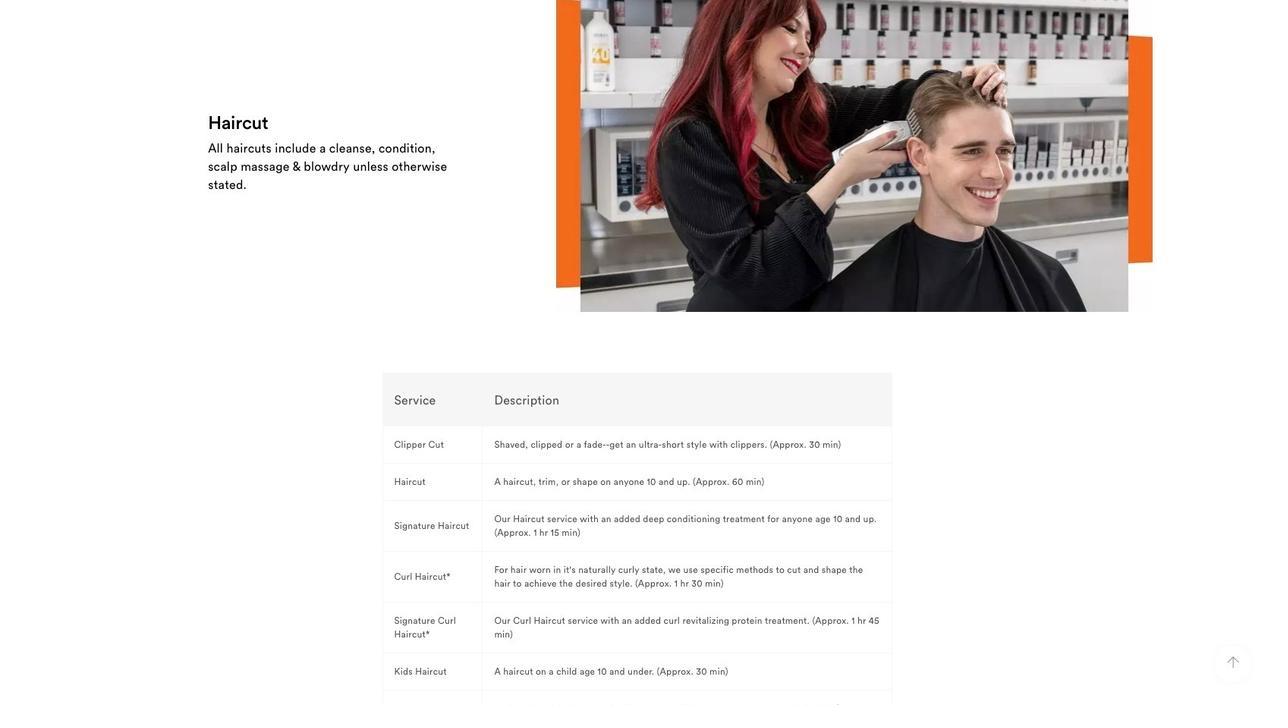 Task type: locate. For each thing, give the bounding box(es) containing it.
back to top image
[[1227, 657, 1239, 669]]



Task type: vqa. For each thing, say whether or not it's contained in the screenshot.
back to top icon on the bottom right of page
yes



